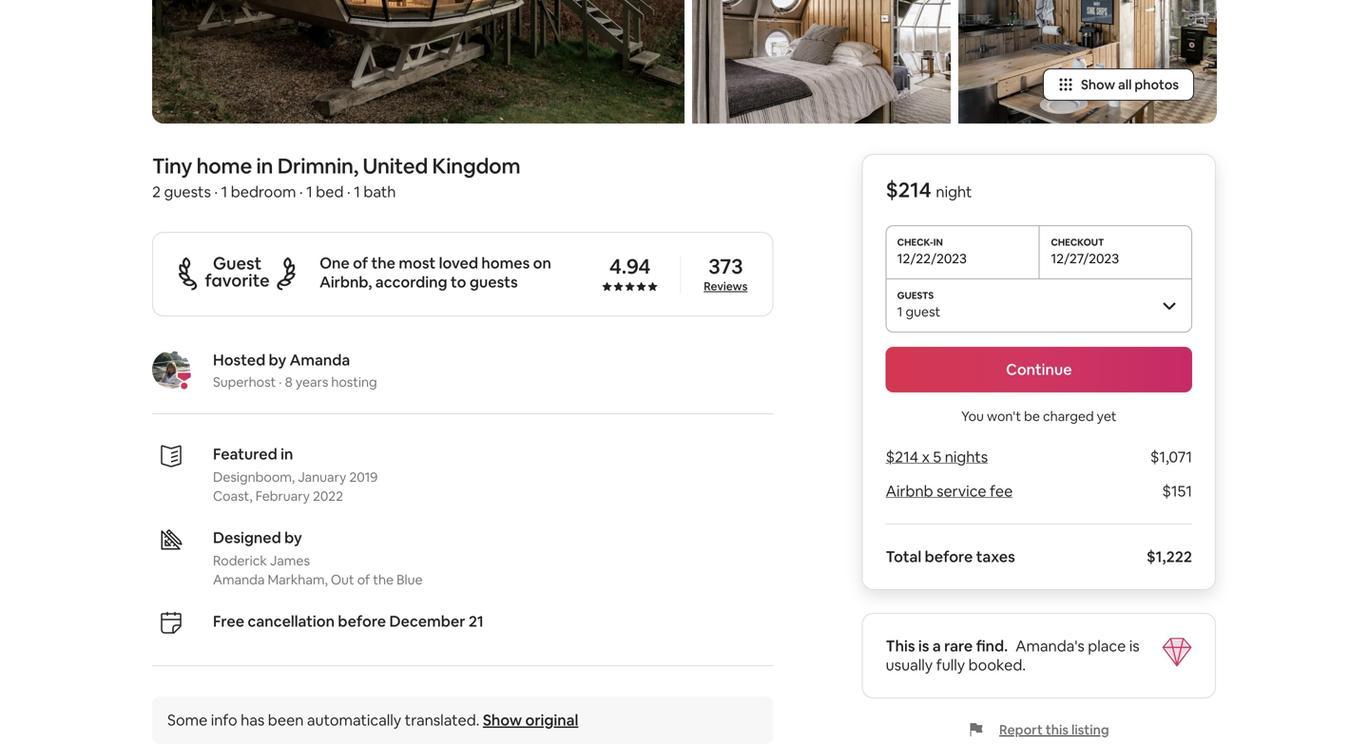 Task type: vqa. For each thing, say whether or not it's contained in the screenshot.
7
no



Task type: locate. For each thing, give the bounding box(es) containing it.
21
[[469, 612, 484, 631]]

1 horizontal spatial amanda
[[290, 350, 350, 370]]

by inside designed by roderick james amanda markham, out of the blue
[[285, 528, 302, 548]]

january
[[298, 469, 347, 486]]

0 horizontal spatial amanda
[[213, 571, 265, 589]]

unique and secluded airship with breathtaking highland views image 3 image
[[692, 0, 951, 123]]

$214 x 5 nights
[[886, 447, 988, 467]]

by
[[269, 350, 287, 370], [285, 528, 302, 548]]

continue button
[[886, 347, 1193, 393]]

unique and secluded airship with breathtaking highland views image 1 image
[[152, 0, 685, 123]]

0 horizontal spatial is
[[919, 637, 930, 656]]

info
[[211, 711, 237, 730]]

of inside designed by roderick james amanda markham, out of the blue
[[357, 571, 370, 589]]

place
[[1088, 637, 1126, 656]]

this
[[1046, 722, 1069, 739]]

bed
[[316, 182, 344, 201]]

$1,071
[[1151, 447, 1193, 467]]

$214 left 'x' at the bottom
[[886, 447, 919, 467]]

in inside the featured in designboom, january 2019 coast, february 2022
[[281, 444, 293, 464]]

before
[[925, 547, 973, 567], [338, 612, 386, 631]]

1 vertical spatial before
[[338, 612, 386, 631]]

1 left guest
[[898, 303, 903, 320]]

of
[[353, 253, 368, 273], [357, 571, 370, 589]]

show left original
[[483, 711, 522, 730]]

before down out
[[338, 612, 386, 631]]

report this listing button
[[969, 722, 1110, 739]]

show left 'all'
[[1081, 76, 1116, 93]]

of right one
[[353, 253, 368, 273]]

the left blue on the bottom left of page
[[373, 571, 394, 589]]

0 horizontal spatial guests
[[164, 182, 211, 201]]

2 is from the left
[[1130, 637, 1140, 656]]

guest favorite
[[205, 252, 270, 292]]

0 vertical spatial in
[[256, 152, 273, 180]]

0 vertical spatial show
[[1081, 76, 1116, 93]]

0 vertical spatial amanda
[[290, 350, 350, 370]]

1 is from the left
[[919, 637, 930, 656]]

$214 left "night"
[[886, 176, 932, 203]]

1 inside 1 guest popup button
[[898, 303, 903, 320]]

you won't be charged yet
[[962, 408, 1117, 425]]

guests
[[164, 182, 211, 201], [470, 272, 518, 292]]

· left bed
[[300, 182, 303, 201]]

continue
[[1006, 360, 1072, 379]]

2 $214 from the top
[[886, 447, 919, 467]]

reviews
[[704, 279, 748, 294]]

0 vertical spatial the
[[371, 253, 396, 273]]

in
[[256, 152, 273, 180], [281, 444, 293, 464]]

by up '8'
[[269, 350, 287, 370]]

1
[[221, 182, 228, 201], [306, 182, 313, 201], [354, 182, 360, 201], [898, 303, 903, 320]]

1 horizontal spatial guests
[[470, 272, 518, 292]]

$214
[[886, 176, 932, 203], [886, 447, 919, 467]]

yet
[[1097, 408, 1117, 425]]

find.
[[977, 637, 1008, 656]]

total
[[886, 547, 922, 567]]

1 $214 from the top
[[886, 176, 932, 203]]

12/22/2023
[[898, 250, 967, 267]]

according
[[375, 272, 448, 292]]

guests inside tiny home in drimnin, united kingdom 2 guests · 1 bedroom · 1 bed · 1 bath
[[164, 182, 211, 201]]

2022
[[313, 488, 343, 505]]

by for designed
[[285, 528, 302, 548]]

0 horizontal spatial before
[[338, 612, 386, 631]]

$214 x 5 nights button
[[886, 447, 988, 467]]

host profile picture image
[[152, 351, 190, 389]]

guests down tiny on the left
[[164, 182, 211, 201]]

is left a
[[919, 637, 930, 656]]

guests right the to in the top of the page
[[470, 272, 518, 292]]

airbnb service fee
[[886, 482, 1013, 501]]

united
[[363, 152, 428, 180]]

·
[[214, 182, 218, 201], [300, 182, 303, 201], [347, 182, 351, 201], [279, 374, 282, 391]]

usually
[[886, 656, 933, 675]]

0 horizontal spatial show
[[483, 711, 522, 730]]

night
[[936, 182, 973, 201]]

1 vertical spatial $214
[[886, 447, 919, 467]]

373 reviews
[[704, 253, 748, 294]]

of right out
[[357, 571, 370, 589]]

unique and secluded airship with breathtaking highland views image 5 image
[[959, 0, 1218, 123]]

service
[[937, 482, 987, 501]]

of inside one of the most loved homes on airbnb, according to guests
[[353, 253, 368, 273]]

a
[[933, 637, 941, 656]]

amanda
[[290, 350, 350, 370], [213, 571, 265, 589]]

by inside hosted by amanda superhost · 8 years hosting
[[269, 350, 287, 370]]

show all photos button
[[1043, 68, 1195, 101]]

1 vertical spatial amanda
[[213, 571, 265, 589]]

1 vertical spatial guests
[[470, 272, 518, 292]]

before right total
[[925, 547, 973, 567]]

show
[[1081, 76, 1116, 93], [483, 711, 522, 730]]

1 vertical spatial in
[[281, 444, 293, 464]]

0 vertical spatial guests
[[164, 182, 211, 201]]

· down home
[[214, 182, 218, 201]]

automatically
[[307, 711, 402, 730]]

is right "place"
[[1130, 637, 1140, 656]]

report this listing
[[1000, 722, 1110, 739]]

james
[[270, 552, 310, 570]]

$214 for $214 night
[[886, 176, 932, 203]]

· left '8'
[[279, 374, 282, 391]]

0 vertical spatial by
[[269, 350, 287, 370]]

markham,
[[268, 571, 328, 589]]

designed by roderick james amanda markham, out of the blue
[[213, 528, 423, 589]]

amanda inside designed by roderick james amanda markham, out of the blue
[[213, 571, 265, 589]]

one of the most loved homes on airbnb, according to guests
[[320, 253, 552, 292]]

on
[[533, 253, 552, 273]]

some
[[167, 711, 208, 730]]

0 horizontal spatial in
[[256, 152, 273, 180]]

the left most
[[371, 253, 396, 273]]

1 horizontal spatial show
[[1081, 76, 1116, 93]]

1 horizontal spatial in
[[281, 444, 293, 464]]

free cancellation before december 21
[[213, 612, 484, 631]]

1 vertical spatial by
[[285, 528, 302, 548]]

kingdom
[[432, 152, 521, 180]]

$151
[[1163, 482, 1193, 501]]

1 guest
[[898, 303, 941, 320]]

in up the designboom,
[[281, 444, 293, 464]]

0 vertical spatial of
[[353, 253, 368, 273]]

in up the 'bedroom'
[[256, 152, 273, 180]]

airbnb
[[886, 482, 934, 501]]

favorite
[[205, 269, 270, 292]]

0 vertical spatial $214
[[886, 176, 932, 203]]

cancellation
[[248, 612, 335, 631]]

home
[[196, 152, 252, 180]]

1 horizontal spatial is
[[1130, 637, 1140, 656]]

0 vertical spatial before
[[925, 547, 973, 567]]

the
[[371, 253, 396, 273], [373, 571, 394, 589]]

1 vertical spatial the
[[373, 571, 394, 589]]

by up the james
[[285, 528, 302, 548]]

amanda up "years"
[[290, 350, 350, 370]]

1 vertical spatial of
[[357, 571, 370, 589]]

featured in designboom, january 2019 coast, february 2022
[[213, 444, 378, 505]]

1 horizontal spatial before
[[925, 547, 973, 567]]

amanda down roderick
[[213, 571, 265, 589]]

december
[[389, 612, 466, 631]]

blue
[[397, 571, 423, 589]]



Task type: describe. For each thing, give the bounding box(es) containing it.
the inside one of the most loved homes on airbnb, according to guests
[[371, 253, 396, 273]]

1 guest button
[[886, 279, 1193, 332]]

airbnb service fee button
[[886, 482, 1013, 501]]

373
[[709, 253, 743, 280]]

original
[[526, 711, 579, 730]]

featured
[[213, 444, 278, 464]]

guests inside one of the most loved homes on airbnb, according to guests
[[470, 272, 518, 292]]

4.94
[[610, 253, 651, 280]]

show original button
[[483, 711, 579, 730]]

$214 night
[[886, 176, 973, 203]]

1 left the bath at the top left of page
[[354, 182, 360, 201]]

1 vertical spatial show
[[483, 711, 522, 730]]

superhost
[[213, 374, 276, 391]]

rare
[[945, 637, 973, 656]]

guest
[[213, 252, 262, 275]]

2019
[[349, 469, 378, 486]]

to
[[451, 272, 466, 292]]

2
[[152, 182, 161, 201]]

in inside tiny home in drimnin, united kingdom 2 guests · 1 bedroom · 1 bed · 1 bath
[[256, 152, 273, 180]]

amanda inside hosted by amanda superhost · 8 years hosting
[[290, 350, 350, 370]]

tiny home in drimnin, united kingdom 2 guests · 1 bedroom · 1 bed · 1 bath
[[152, 152, 521, 201]]

years
[[296, 374, 328, 391]]

this
[[886, 637, 916, 656]]

amanda's place is usually fully booked.
[[886, 637, 1140, 675]]

out
[[331, 571, 354, 589]]

fee
[[990, 482, 1013, 501]]

loved
[[439, 253, 478, 273]]

1 down home
[[221, 182, 228, 201]]

$1,222
[[1147, 547, 1193, 567]]

nights
[[945, 447, 988, 467]]

the inside designed by roderick james amanda markham, out of the blue
[[373, 571, 394, 589]]

8
[[285, 374, 293, 391]]

listing
[[1072, 722, 1110, 739]]

show all photos
[[1081, 76, 1179, 93]]

some info has been automatically translated. show original
[[167, 711, 579, 730]]

5
[[934, 447, 942, 467]]

12/27/2023
[[1051, 250, 1120, 267]]

designed
[[213, 528, 281, 548]]

won't
[[987, 408, 1022, 425]]

booked.
[[969, 656, 1026, 675]]

$214 for $214 x 5 nights
[[886, 447, 919, 467]]

bath
[[364, 182, 396, 201]]

this is a rare find.
[[886, 637, 1008, 656]]

bedroom
[[231, 182, 296, 201]]

x
[[922, 447, 930, 467]]

total before taxes
[[886, 547, 1016, 567]]

drimnin,
[[277, 152, 359, 180]]

one
[[320, 253, 350, 273]]

· right bed
[[347, 182, 351, 201]]

taxes
[[977, 547, 1016, 567]]

designboom,
[[213, 469, 295, 486]]

february
[[256, 488, 310, 505]]

all
[[1119, 76, 1132, 93]]

roderick
[[213, 552, 267, 570]]

translated.
[[405, 711, 480, 730]]

1 left bed
[[306, 182, 313, 201]]

show inside button
[[1081, 76, 1116, 93]]

hosted
[[213, 350, 266, 370]]

you
[[962, 408, 984, 425]]

tiny
[[152, 152, 192, 180]]

charged
[[1043, 408, 1094, 425]]

is inside the amanda's place is usually fully booked.
[[1130, 637, 1140, 656]]

by for hosted
[[269, 350, 287, 370]]

homes
[[482, 253, 530, 273]]

hosted by amanda superhost · 8 years hosting
[[213, 350, 377, 391]]

airbnb,
[[320, 272, 372, 292]]

guest
[[906, 303, 941, 320]]

most
[[399, 253, 436, 273]]

· inside hosted by amanda superhost · 8 years hosting
[[279, 374, 282, 391]]

photos
[[1135, 76, 1179, 93]]

amanda's
[[1016, 637, 1085, 656]]

be
[[1025, 408, 1041, 425]]

has
[[241, 711, 265, 730]]

report
[[1000, 722, 1043, 739]]

hosting
[[331, 374, 377, 391]]

fully
[[937, 656, 966, 675]]



